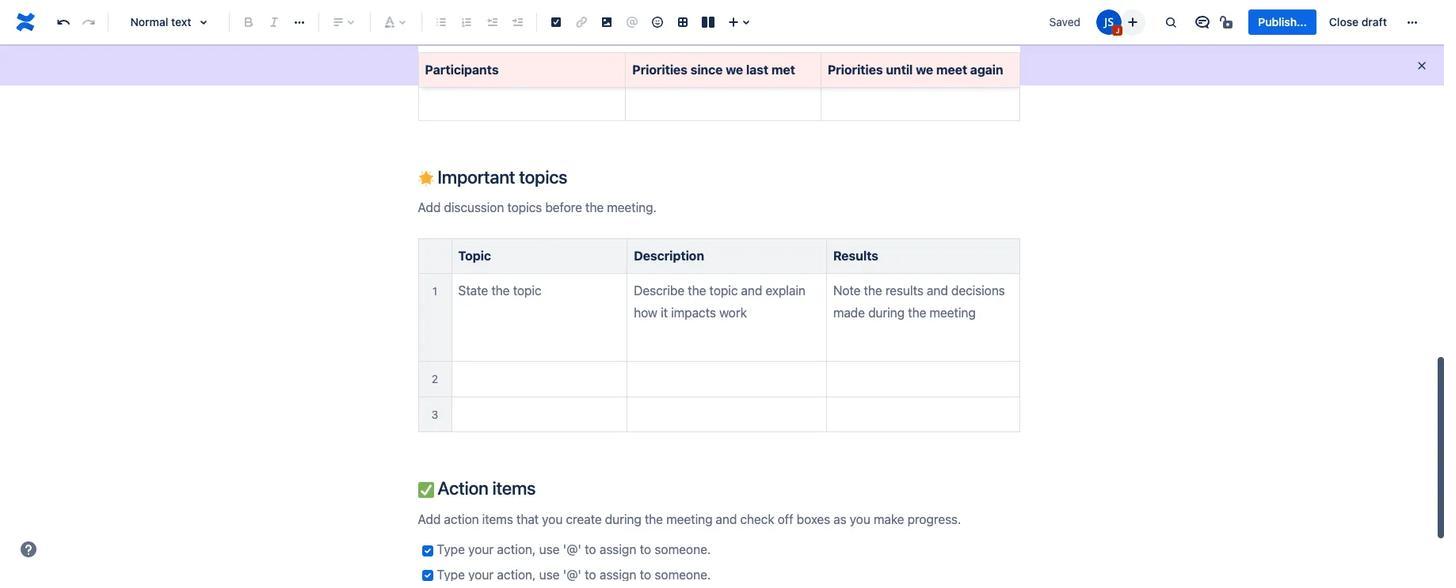 Task type: describe. For each thing, give the bounding box(es) containing it.
confluence image
[[13, 10, 38, 35]]

priorities until we meet again
[[828, 63, 1004, 77]]

draft.
[[575, 58, 606, 71]]

1 you from the left
[[635, 58, 654, 71]]

met
[[772, 63, 795, 77]]

bold ⌘b image
[[239, 13, 258, 32]]

learn
[[936, 58, 965, 71]]

mention image
[[623, 13, 642, 32]]

indent tab image
[[508, 13, 527, 32]]

can
[[657, 58, 675, 71]]

more
[[968, 58, 994, 71]]

meet
[[937, 63, 968, 77]]

see
[[678, 58, 697, 71]]

again
[[971, 63, 1004, 77]]

outdent ⇧tab image
[[483, 13, 502, 32]]

emoji image
[[648, 13, 667, 32]]

1 2 3
[[432, 285, 438, 421]]

close
[[1330, 15, 1359, 29]]

text
[[171, 15, 191, 29]]

publish
[[755, 58, 793, 71]]

priorities for priorities since we last met
[[632, 63, 688, 77]]

2 you from the left
[[734, 58, 752, 71]]

0 horizontal spatial until
[[709, 58, 731, 71]]

close draft button
[[1320, 10, 1397, 35]]

participants
[[425, 63, 499, 77]]

action item image
[[547, 13, 566, 32]]

important topics
[[434, 166, 568, 188]]

someone
[[843, 58, 890, 71]]

undo ⌘z image
[[54, 13, 73, 32]]

layouts image
[[699, 13, 718, 32]]

since
[[691, 63, 723, 77]]

publish...
[[1259, 15, 1307, 29]]

2 it from the left
[[796, 58, 802, 71]]

or
[[805, 58, 816, 71]]

link image
[[572, 13, 591, 32]]

give
[[819, 58, 840, 71]]

2
[[432, 373, 438, 386]]

more image
[[1403, 13, 1422, 32]]

link.
[[912, 58, 933, 71]]

description
[[634, 249, 704, 263]]

1 horizontal spatial until
[[886, 63, 913, 77]]

action items
[[434, 478, 536, 500]]



Task type: vqa. For each thing, say whether or not it's contained in the screenshot.
Rate
no



Task type: locate. For each thing, give the bounding box(es) containing it.
publish... button
[[1249, 10, 1317, 35]]

we left last at the top
[[726, 63, 743, 77]]

1
[[433, 285, 438, 298]]

last
[[746, 63, 769, 77]]

you
[[635, 58, 654, 71], [734, 58, 752, 71]]

add image, video, or file image
[[598, 13, 617, 32]]

:white_check_mark: image
[[418, 483, 434, 499]]

numbered list ⌘⇧7 image
[[457, 13, 476, 32]]

we right the
[[916, 63, 934, 77]]

find and replace image
[[1162, 13, 1181, 32]]

priorities right 'only'
[[632, 63, 688, 77]]

italic ⌘i image
[[265, 13, 284, 32]]

no restrictions image
[[1219, 13, 1238, 32]]

the
[[893, 58, 909, 71]]

it
[[699, 58, 706, 71], [796, 58, 802, 71]]

we
[[726, 63, 743, 77], [916, 63, 934, 77]]

unpublished
[[505, 58, 573, 71]]

until left learn
[[886, 63, 913, 77]]

bullet list ⌘⇧8 image
[[432, 13, 451, 32]]

2 priorities from the left
[[828, 63, 883, 77]]

help image
[[19, 540, 38, 559]]

jacob simon image
[[1097, 10, 1122, 35]]

close draft
[[1330, 15, 1388, 29]]

normal
[[130, 15, 168, 29]]

we for until
[[916, 63, 934, 77]]

dismiss image
[[1416, 59, 1429, 72]]

topic
[[458, 249, 491, 263]]

items
[[493, 478, 536, 500]]

1 horizontal spatial you
[[734, 58, 752, 71]]

an
[[489, 58, 502, 71]]

1 it from the left
[[699, 58, 706, 71]]

invite to edit image
[[1124, 12, 1143, 31]]

results
[[834, 249, 879, 263]]

comment icon image
[[1194, 13, 1213, 32]]

1 we from the left
[[726, 63, 743, 77]]

until
[[709, 58, 731, 71], [886, 63, 913, 77]]

table image
[[674, 13, 693, 32]]

draft
[[1362, 15, 1388, 29]]

priorities since we last met
[[632, 63, 795, 77]]

1 horizontal spatial we
[[916, 63, 934, 77]]

0 horizontal spatial priorities
[[632, 63, 688, 77]]

you left publish
[[734, 58, 752, 71]]

we for since
[[726, 63, 743, 77]]

2 we from the left
[[916, 63, 934, 77]]

priorities for priorities until we meet again
[[828, 63, 883, 77]]

confluence image
[[13, 10, 38, 35]]

until right "see"
[[709, 58, 731, 71]]

1 horizontal spatial priorities
[[828, 63, 883, 77]]

1 priorities from the left
[[632, 63, 688, 77]]

normal text
[[130, 15, 191, 29]]

0 horizontal spatial you
[[635, 58, 654, 71]]

1 horizontal spatial it
[[796, 58, 802, 71]]

more formatting image
[[290, 13, 309, 32]]

:star2: image
[[418, 171, 434, 187], [418, 171, 434, 187]]

this
[[451, 58, 474, 71]]

important
[[438, 166, 515, 188]]

action
[[438, 478, 489, 500]]

is
[[477, 58, 486, 71]]

priorities
[[632, 63, 688, 77], [828, 63, 883, 77]]

priorities right "or"
[[828, 63, 883, 77]]

redo ⌘⇧z image
[[79, 13, 98, 32]]

you left "can"
[[635, 58, 654, 71]]

it right "see"
[[699, 58, 706, 71]]

0 horizontal spatial we
[[726, 63, 743, 77]]

it left "or"
[[796, 58, 802, 71]]

learn more link
[[936, 58, 994, 71]]

normal text button
[[115, 5, 223, 40]]

only
[[609, 58, 632, 71]]

0 horizontal spatial it
[[699, 58, 706, 71]]

topics
[[519, 166, 568, 188]]

3
[[432, 408, 438, 421]]

this is an unpublished draft. only you can see it until you publish it or give someone the link. learn more
[[451, 58, 994, 71]]

saved
[[1050, 15, 1081, 29]]

:white_check_mark: image
[[418, 483, 434, 499]]



